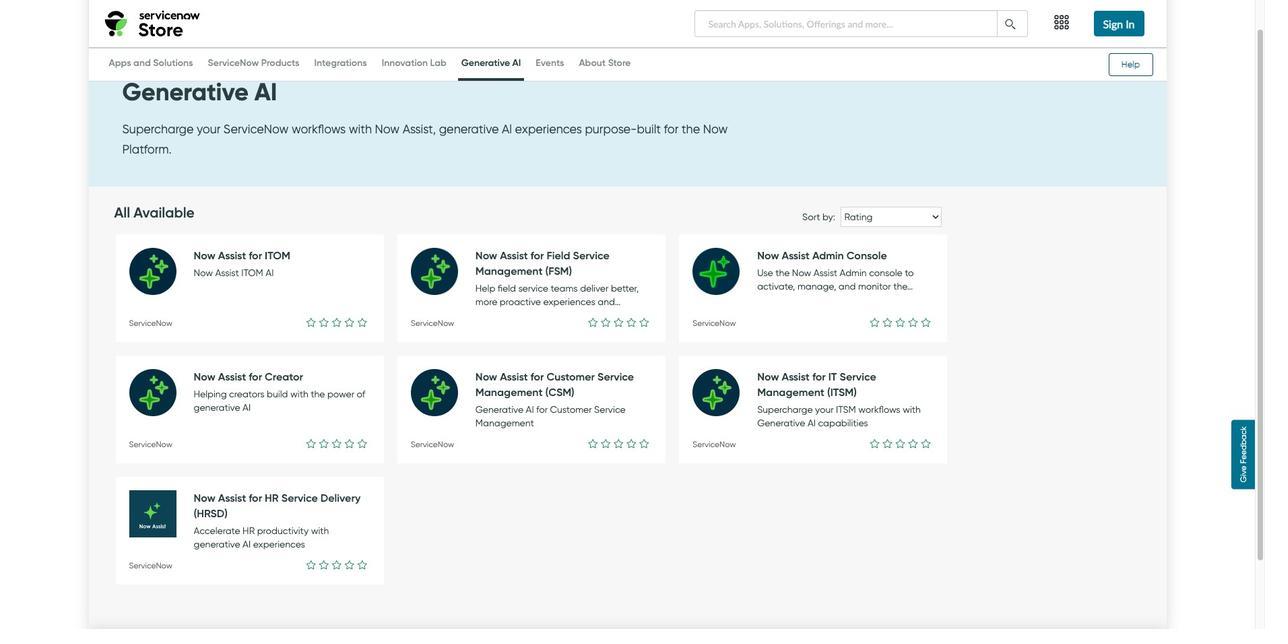 Task type: vqa. For each thing, say whether or not it's contained in the screenshot.


Task type: describe. For each thing, give the bounding box(es) containing it.
service for now assist for customer service management (csm)
[[533, 370, 570, 384]]

supercharge your servicenow workflows with now assist, generative al experiences purpose-built for the now platform.
[[122, 122, 728, 157]]

(fsm) for now assist for field service management (fsm) help field service teams deliver better, more proactive experiences and…
[[546, 264, 572, 278]]

ai inside now assist for it service management (itsm) supercharge your itsm workflows with generative ai capabilities
[[808, 418, 816, 429]]

assist for now assist for field service management (fsm)
[[436, 249, 463, 262]]

for inside now assist for creator helping creators build with the power of generative ai
[[249, 370, 262, 384]]

sort by:
[[803, 212, 838, 223]]

generative ai for customer service management element
[[476, 404, 653, 431]]

servicenow inside servicenow products link
[[208, 57, 259, 69]]

activate, inside now assist admin console use the now assist admin console to activate, manage, and monitor the…
[[758, 281, 796, 293]]

assist for now assist for creator
[[154, 370, 181, 384]]

generative inside now assist for creator helping creators build with the power of generative ai
[[194, 403, 240, 414]]

now assist for hr service delivery (hrsd) element
[[194, 491, 371, 522]]

built
[[637, 122, 661, 137]]

capabilities for now assist for it service management (itsm)
[[693, 403, 743, 414]]

now assist for hr service delivery (hrsd) accelerate hr productivity with generative ai experiences
[[194, 492, 361, 551]]

Search Apps search field
[[695, 10, 998, 37]]

by:
[[823, 212, 836, 223]]

generative inside now assist for hr service delivery (hrsd) accelerate hr productivity with generative ai experiences
[[194, 539, 240, 551]]

management for now assist for it service management (itsm) supercharge your itsm workflows with generative ai capabilities
[[758, 386, 825, 399]]

employees.
[[129, 551, 178, 562]]

for inside now assist for it service management (itsm) supercharge your itsm workflows with generative ai capabilities
[[813, 370, 826, 384]]

console up "this"
[[788, 268, 822, 279]]

for inside now assist for hr service delivery (hrsd) accelerate hr productivity with generative ai experiences
[[249, 492, 262, 505]]

the inside now assist for creator helping creators build with the power of generative ai
[[311, 389, 325, 401]]

and inside now assist admin console use the now assist admin console to activate, manage, and monitor the…
[[839, 281, 856, 293]]

management for now assist for field service management (fsm) help field service teams deliver better, more proactive experiences and…
[[476, 264, 543, 278]]

field
[[498, 283, 516, 295]]

now assist for creator
[[129, 370, 239, 384]]

now inside now assist for hr service delivery (hrsd) accelerate hr productivity with generative ai experiences
[[194, 492, 216, 505]]

now assist for itom
[[129, 249, 226, 262]]

use the now assist admin console to activate, manage, and monitor the now assist applications. element
[[758, 267, 934, 294]]

and inside "now assist admin console the now assist admin console provides a way for system administrators to activate, manage, and monitor now assist applications. this centralized admin console serves as a landing page for all things generative ai at servicenow."
[[881, 281, 899, 293]]

servicenow products
[[208, 57, 300, 69]]

generative ai link
[[458, 57, 525, 81]]

0 horizontal spatial generative ai
[[122, 77, 277, 107]]

and right apps
[[134, 57, 151, 69]]

console up at
[[897, 295, 931, 306]]

at
[[918, 308, 927, 320]]

generative inside now assist for it service management (itsm) supercharge your itsm workflows with generative ai capabilities
[[758, 418, 806, 429]]

solutions
[[153, 57, 193, 69]]

service for now assist for field service management (fsm)
[[509, 249, 545, 262]]

servicenow products link
[[205, 57, 303, 78]]

management.
[[796, 403, 857, 414]]

field for now assist for field service management (fsm)
[[482, 249, 506, 262]]

hr for now assist for hr service delivery (hrsd) accelerate hr productivity with generative ai experiences
[[265, 492, 279, 505]]

now assist for customer service management (csm)
[[411, 370, 640, 399]]

about
[[579, 57, 606, 69]]

hrsd
[[190, 510, 215, 522]]

servicenow for now assist for customer service management (csm)
[[411, 440, 454, 450]]

for inside the now assist for field service management (fsm) help field service teams deliver better, more proactive experiences and…
[[531, 249, 544, 262]]

your for now assist for it service management (itsm) supercharge your itsm workflows with generative ai capabilities for incident management.
[[751, 389, 769, 401]]

events
[[536, 57, 564, 69]]

build
[[267, 389, 288, 401]]

generative inside supercharge your servicenow workflows with now assist, generative al experiences purpose-built for the now platform.
[[439, 122, 499, 137]]

resolution
[[283, 537, 325, 549]]

now assist admin console the now assist admin console provides a way for system administrators to activate, manage, and monitor now assist applications. this centralized admin console serves as a landing page for all things generative ai at servicenow.
[[693, 249, 934, 333]]

events link
[[533, 57, 568, 78]]

1 horizontal spatial itom
[[241, 268, 263, 279]]

creator for now assist for creator helping creators build with the power of generative ai
[[265, 370, 303, 384]]

now assist for creator helping creators build with the power of generative ai
[[194, 370, 365, 414]]

experiences inside the now assist for field service management (fsm) help field service teams deliver better, more proactive experiences and…
[[544, 297, 596, 308]]

assist for now assist for itom now assist itom ai
[[218, 249, 246, 262]]

creators
[[229, 389, 265, 401]]

use
[[758, 268, 773, 279]]

customer for now assist for customer service management (csm) generative ai for customer service management
[[547, 370, 595, 384]]

the
[[693, 268, 709, 279]]

now assist for customer service management (csm) element
[[476, 370, 653, 400]]

about store link
[[576, 57, 635, 78]]

experiences inside now assist for hr service delivery (hrsd) accelerate hr productivity with generative ai experiences
[[253, 539, 305, 551]]

and…
[[598, 297, 621, 308]]

page
[[778, 308, 801, 320]]

boost
[[311, 524, 336, 535]]

landing
[[743, 308, 776, 320]]

admin up provides
[[813, 249, 844, 262]]

and down knowledge
[[183, 537, 200, 549]]

ai inside now assist for customer service management (csm) generative ai for customer service management
[[526, 404, 534, 416]]

console for now assist admin console the now assist admin console provides a way for system administrators to activate, manage, and monitor now assist applications. this centralized admin console serves as a landing page for all things generative ai at servicenow.
[[782, 249, 823, 262]]

(fsm) for now assist for field service management (fsm)
[[618, 249, 644, 262]]

productivity inside now assist for hr service delivery (hrsd) accelerate hr productivity with generative ai experiences
[[257, 526, 309, 537]]

al
[[502, 122, 512, 137]]

servicenow for now assist for field service management (fsm)
[[411, 318, 454, 329]]

productivity inside the now assist for hr service delivery (hrsd) now assist for hrsd enables generative ai capabilities for case and knowledge management to boost agent productivity and deliver faster case resolution for employees.
[[129, 537, 181, 549]]

with inside supercharge your servicenow workflows with now assist, generative al experiences purpose-built for the now platform.
[[349, 122, 372, 137]]

workflows for now assist for it service management (itsm) supercharge your itsm workflows with generative ai capabilities for incident management.
[[794, 389, 836, 401]]

now inside the now assist for field service management (fsm) help field service teams deliver better, more proactive experiences and…
[[476, 249, 498, 262]]

things
[[830, 308, 856, 320]]

innovation lab
[[382, 57, 447, 69]]

centralized
[[818, 295, 865, 306]]

servicenow.
[[693, 322, 745, 333]]

store
[[608, 57, 631, 69]]

0 horizontal spatial a
[[735, 308, 741, 320]]

proactive
[[500, 297, 541, 308]]

generative inside now assist for customer service management (csm) generative ai for customer service management
[[476, 404, 524, 416]]

integrations
[[314, 57, 367, 69]]

ai inside now assist for itom now assist itom ai
[[266, 268, 274, 279]]

integrations link
[[311, 57, 370, 78]]

itom for now assist for itom now assist itom ai
[[265, 249, 290, 262]]

help field service teams deliver better, more proactive experiences and accelerate productivity with generative ai. element
[[476, 282, 653, 309]]

system
[[693, 281, 722, 293]]

with inside now assist for creator helping creators build with the power of generative ai
[[290, 389, 308, 401]]

1 horizontal spatial hr
[[243, 526, 255, 537]]

your for now assist for it service management (itsm) supercharge your itsm workflows with generative ai capabilities
[[816, 404, 834, 416]]

assist,
[[403, 122, 436, 137]]

administrators
[[725, 281, 786, 293]]

ai inside now assist for hr service delivery (hrsd) accelerate hr productivity with generative ai experiences
[[243, 539, 251, 551]]

case
[[143, 524, 165, 535]]

servicenow for now assist for hr service delivery (hrsd)
[[129, 561, 172, 571]]

products
[[261, 57, 300, 69]]

generative inside "link"
[[462, 57, 510, 69]]

ai inside "now assist admin console the now assist admin console provides a way for system administrators to activate, manage, and monitor now assist applications. this centralized admin console serves as a landing page for all things generative ai at servicenow."
[[907, 308, 915, 320]]

app by company servicenow element for now assist for creator
[[129, 440, 172, 450]]

and right case
[[168, 524, 185, 535]]

now assist for customer service management (csm) generative ai for customer service management
[[476, 370, 634, 429]]

generative ai inside "link"
[[462, 57, 521, 69]]

to inside now assist admin console use the now assist admin console to activate, manage, and monitor the…
[[905, 268, 914, 279]]

helping
[[194, 389, 227, 401]]

now assist for it service management (itsm) element
[[758, 370, 934, 400]]

help inside the now assist for field service management (fsm) help field service teams deliver better, more proactive experiences and…
[[476, 283, 496, 295]]

servicenow for now assist for it service management (itsm)
[[693, 440, 736, 450]]

itsm for now assist for it service management (itsm) supercharge your itsm workflows with generative ai capabilities
[[836, 404, 856, 416]]

sort
[[803, 212, 821, 223]]

now inside now assist for customer service management (csm)
[[411, 370, 433, 384]]

capabilities for now assist for hr service delivery (hrsd)
[[313, 510, 363, 522]]

assist for now assist for hr service delivery (hrsd) accelerate hr productivity with generative ai experiences
[[218, 492, 246, 505]]

with inside now assist for it service management (itsm) supercharge your itsm workflows with generative ai capabilities for incident management.
[[839, 389, 857, 401]]

app by company servicenow element for now assist for it service management (itsm)
[[693, 440, 736, 450]]

in
[[1126, 18, 1135, 30]]

purpose-
[[585, 122, 637, 137]]

now assist admin console use the now assist admin console to activate, manage, and monitor the…
[[758, 249, 914, 293]]

customer for now assist for customer service management (csm)
[[482, 370, 530, 384]]

now assist for creator element
[[194, 370, 371, 385]]

now assist for hr service delivery (hrsd) now assist for hrsd enables generative ai capabilities for case and knowledge management to boost agent productivity and deliver faster case resolution for employees.
[[129, 492, 364, 562]]

provides
[[824, 268, 861, 279]]

enables
[[217, 510, 251, 522]]

your inside supercharge your servicenow workflows with now assist, generative al experiences purpose-built for the now platform.
[[197, 122, 221, 137]]

incident
[[759, 403, 794, 414]]

sign in
[[1104, 18, 1135, 30]]

now assist for it service management (itsm) supercharge your itsm workflows with generative ai capabilities
[[758, 370, 921, 429]]

service for now assist for field service management (fsm) help field service teams deliver better, more proactive experiences and…
[[573, 249, 610, 262]]

service for now assist for hr service delivery (hrsd) now assist for hrsd enables generative ai capabilities for case and knowledge management to boost agent productivity and deliver faster case resolution for employees.
[[217, 492, 253, 505]]

as
[[722, 308, 732, 320]]

app by company servicenow element for now assist for itom
[[129, 318, 172, 329]]

innovation
[[382, 57, 428, 69]]

teams
[[551, 283, 578, 295]]

management for now assist for customer service management (csm) generative ai for customer service management
[[476, 386, 543, 399]]

generative down solutions at top left
[[122, 77, 249, 107]]

generative inside now assist for it service management (itsm) supercharge your itsm workflows with generative ai capabilities for incident management.
[[859, 389, 907, 401]]

available
[[134, 205, 195, 222]]

now assist for itom now assist itom ai
[[194, 249, 290, 279]]

experiences inside supercharge your servicenow workflows with now assist, generative al experiences purpose-built for the now platform.
[[515, 122, 582, 137]]

accelerate
[[194, 526, 240, 537]]

ai inside now assist for it service management (itsm) supercharge your itsm workflows with generative ai capabilities for incident management.
[[909, 389, 917, 401]]



Task type: locate. For each thing, give the bounding box(es) containing it.
0 horizontal spatial itom
[[200, 249, 226, 262]]

creator inside now assist for creator helping creators build with the power of generative ai
[[265, 370, 303, 384]]

1 horizontal spatial field
[[547, 249, 571, 262]]

2 horizontal spatial capabilities
[[819, 418, 869, 429]]

(hrsd) inside now assist for hr service delivery (hrsd) accelerate hr productivity with generative ai experiences
[[194, 507, 228, 520]]

1 horizontal spatial manage,
[[840, 281, 879, 293]]

1 horizontal spatial supercharge
[[693, 389, 749, 401]]

creator for now assist for creator
[[200, 370, 239, 384]]

a
[[863, 268, 869, 279], [735, 308, 741, 320]]

0 horizontal spatial deliver
[[203, 537, 231, 549]]

1 activate, from the left
[[758, 281, 796, 293]]

to
[[905, 268, 914, 279], [789, 281, 798, 293], [299, 524, 308, 535]]

sign in button
[[1094, 11, 1145, 36]]

activate,
[[758, 281, 796, 293], [800, 281, 838, 293]]

0 horizontal spatial hr
[[200, 492, 214, 505]]

(hrsd) inside the now assist for hr service delivery (hrsd) now assist for hrsd enables generative ai capabilities for case and knowledge management to boost agent productivity and deliver faster case resolution for employees.
[[299, 492, 333, 505]]

console
[[782, 249, 823, 262], [847, 249, 887, 262]]

supercharge inside now assist for it service management (itsm) supercharge your itsm workflows with generative ai capabilities for incident management.
[[693, 389, 749, 401]]

assist for now assist for customer service management (csm)
[[436, 370, 463, 384]]

accelerate hr productivity with generative ai experiences element
[[194, 525, 371, 552]]

(fsm) up better,
[[618, 249, 644, 262]]

management for now assist for it service management (itsm) supercharge your itsm workflows with generative ai capabilities for incident management.
[[815, 370, 882, 384]]

monitor down 'way'
[[859, 281, 891, 293]]

(hrsd) for now assist for hr service delivery (hrsd) now assist for hrsd enables generative ai capabilities for case and knowledge management to boost agent productivity and deliver faster case resolution for employees.
[[299, 492, 333, 505]]

deliver inside the now assist for hr service delivery (hrsd) now assist for hrsd enables generative ai capabilities for case and knowledge management to boost agent productivity and deliver faster case resolution for employees.
[[203, 537, 231, 549]]

1 horizontal spatial help
[[1122, 59, 1141, 69]]

activate, inside "now assist admin console the now assist admin console provides a way for system administrators to activate, manage, and monitor now assist applications. this centralized admin console serves as a landing page for all things generative ai at servicenow."
[[800, 281, 838, 293]]

with
[[349, 122, 372, 137], [290, 389, 308, 401], [839, 389, 857, 401], [903, 404, 921, 416], [311, 526, 329, 537]]

innovation lab link
[[379, 57, 450, 78]]

to up the resolution
[[299, 524, 308, 535]]

field for now assist for field service management (fsm) help field service teams deliver better, more proactive experiences and…
[[547, 249, 571, 262]]

for inside supercharge your servicenow workflows with now assist, generative al experiences purpose-built for the now platform.
[[664, 122, 679, 137]]

workflows inside now assist for it service management (itsm) supercharge your itsm workflows with generative ai capabilities for incident management.
[[794, 389, 836, 401]]

(csm) right of
[[411, 386, 440, 399]]

platform.
[[122, 142, 172, 157]]

1 horizontal spatial (csm)
[[546, 386, 575, 399]]

0 horizontal spatial help
[[476, 283, 496, 295]]

1 vertical spatial to
[[789, 281, 798, 293]]

console inside now assist admin console use the now assist admin console to activate, manage, and monitor the…
[[847, 249, 887, 262]]

management inside the now assist for field service management (fsm) help field service teams deliver better, more proactive experiences and…
[[476, 264, 543, 278]]

and down provides
[[839, 281, 856, 293]]

all
[[114, 205, 130, 222]]

it inside now assist for it service management (itsm) supercharge your itsm workflows with generative ai capabilities for incident management.
[[764, 370, 773, 384]]

monitor inside now assist admin console use the now assist admin console to activate, manage, and monitor the…
[[859, 281, 891, 293]]

supercharge inside supercharge your servicenow workflows with now assist, generative al experiences purpose-built for the now platform.
[[122, 122, 194, 137]]

help button
[[1109, 53, 1154, 76]]

1 horizontal spatial (itsm)
[[885, 370, 914, 384]]

creator up build
[[265, 370, 303, 384]]

it up incident
[[764, 370, 773, 384]]

service inside the now assist for field service management (fsm) help field service teams deliver better, more proactive experiences and…
[[573, 249, 610, 262]]

hr up hrsd
[[200, 492, 214, 505]]

(itsm) inside now assist for it service management (itsm) supercharge your itsm workflows with generative ai capabilities
[[828, 386, 857, 399]]

1 vertical spatial generative ai
[[122, 77, 277, 107]]

the…
[[894, 281, 914, 293]]

1 horizontal spatial a
[[863, 268, 869, 279]]

(csm) inside now assist for customer service management (csm) generative ai for customer service management
[[546, 386, 575, 399]]

manage, inside "now assist admin console the now assist admin console provides a way for system administrators to activate, manage, and monitor now assist applications. this centralized admin console serves as a landing page for all things generative ai at servicenow."
[[840, 281, 879, 293]]

monitor inside "now assist admin console the now assist admin console provides a way for system administrators to activate, manage, and monitor now assist applications. this centralized admin console serves as a landing page for all things generative ai at servicenow."
[[901, 281, 934, 293]]

1 it from the left
[[764, 370, 773, 384]]

0 vertical spatial (itsm)
[[885, 370, 914, 384]]

0 horizontal spatial capabilities
[[313, 510, 363, 522]]

0 vertical spatial itsm
[[772, 389, 792, 401]]

the right use on the top right of page
[[776, 268, 790, 279]]

(itsm)
[[885, 370, 914, 384], [828, 386, 857, 399]]

supercharge your itsm workflows with generative ai capabilities element
[[758, 404, 934, 431]]

1 horizontal spatial the
[[682, 122, 700, 137]]

capabilities inside the now assist for hr service delivery (hrsd) now assist for hrsd enables generative ai capabilities for case and knowledge management to boost agent productivity and deliver faster case resolution for employees.
[[313, 510, 363, 522]]

assist inside now assist for it service management (itsm) supercharge your itsm workflows with generative ai capabilities for incident management.
[[717, 370, 745, 384]]

2 delivery from the left
[[321, 492, 361, 505]]

deliver inside the now assist for field service management (fsm) help field service teams deliver better, more proactive experiences and…
[[580, 283, 609, 295]]

to inside the now assist for hr service delivery (hrsd) now assist for hrsd enables generative ai capabilities for case and knowledge management to boost agent productivity and deliver faster case resolution for employees.
[[299, 524, 308, 535]]

now assist for it service management (itsm) supercharge your itsm workflows with generative ai capabilities for incident management.
[[693, 370, 917, 414]]

and
[[134, 57, 151, 69], [839, 281, 856, 293], [881, 281, 899, 293], [168, 524, 185, 535], [183, 537, 200, 549]]

management inside now assist for it service management (itsm) supercharge your itsm workflows with generative ai capabilities
[[758, 386, 825, 399]]

search image
[[1006, 17, 1016, 29]]

2 vertical spatial capabilities
[[313, 510, 363, 522]]

1 delivery from the left
[[256, 492, 296, 505]]

help up more
[[476, 283, 496, 295]]

0 vertical spatial experiences
[[515, 122, 582, 137]]

all
[[818, 308, 827, 320]]

productivity down case
[[129, 537, 181, 549]]

generative up supercharge your itsm workflows with generative ai capabilities element
[[859, 389, 907, 401]]

faster
[[233, 537, 258, 549]]

1 (csm) from the left
[[411, 386, 440, 399]]

hr inside the now assist for hr service delivery (hrsd) now assist for hrsd enables generative ai capabilities for case and knowledge management to boost agent productivity and deliver faster case resolution for employees.
[[200, 492, 214, 505]]

hr up "faster"
[[243, 526, 255, 537]]

all available
[[114, 205, 195, 222]]

(itsm) up management.
[[828, 386, 857, 399]]

admin up administrators
[[759, 268, 786, 279]]

1 manage, from the left
[[798, 281, 837, 293]]

0 vertical spatial capabilities
[[693, 403, 743, 414]]

tab list containing apps and solutions
[[102, 50, 638, 81]]

capabilities inside now assist for it service management (itsm) supercharge your itsm workflows with generative ai capabilities
[[819, 418, 869, 429]]

power
[[327, 389, 355, 401]]

0 vertical spatial help
[[1122, 59, 1141, 69]]

0 horizontal spatial monitor
[[859, 281, 891, 293]]

(fsm) inside the now assist for field service management (fsm) help field service teams deliver better, more proactive experiences and…
[[546, 264, 572, 278]]

assist for now assist for itom
[[154, 249, 181, 262]]

supercharge inside now assist for it service management (itsm) supercharge your itsm workflows with generative ai capabilities
[[758, 404, 813, 416]]

star empty image
[[319, 316, 329, 329], [358, 316, 367, 329], [588, 316, 598, 329], [614, 316, 624, 329], [640, 316, 649, 329], [870, 316, 880, 329], [883, 316, 893, 329], [896, 316, 905, 329], [319, 437, 329, 450], [332, 437, 342, 450], [358, 437, 367, 450], [588, 437, 598, 450], [601, 437, 611, 450], [614, 437, 624, 450], [627, 437, 636, 450], [870, 437, 880, 450], [883, 437, 893, 450], [909, 437, 918, 450], [922, 437, 931, 450], [332, 558, 342, 572]]

1 vertical spatial (hrsd)
[[194, 507, 228, 520]]

hr for now assist for hr service delivery (hrsd) now assist for hrsd enables generative ai capabilities for case and knowledge management to boost agent productivity and deliver faster case resolution for employees.
[[200, 492, 214, 505]]

2 horizontal spatial supercharge
[[758, 404, 813, 416]]

capabilities down management.
[[819, 418, 869, 429]]

workflows
[[292, 122, 346, 137], [794, 389, 836, 401], [859, 404, 901, 416]]

1 horizontal spatial console
[[847, 249, 887, 262]]

generative down helping
[[194, 403, 240, 414]]

2 horizontal spatial to
[[905, 268, 914, 279]]

2 horizontal spatial hr
[[265, 492, 279, 505]]

1 horizontal spatial deliver
[[580, 283, 609, 295]]

service for now assist for hr service delivery (hrsd) accelerate hr productivity with generative ai experiences
[[281, 492, 318, 505]]

servicenow for now assist for creator
[[129, 440, 172, 450]]

itsm inside now assist for it service management (itsm) supercharge your itsm workflows with generative ai capabilities for incident management.
[[772, 389, 792, 401]]

deliver up 'and…'
[[580, 283, 609, 295]]

itsm down the now assist for it service management (itsm) element
[[836, 404, 856, 416]]

1 horizontal spatial itsm
[[836, 404, 856, 416]]

0 vertical spatial your
[[197, 122, 221, 137]]

apps and solutions
[[109, 57, 193, 69]]

capabilities inside now assist for it service management (itsm) supercharge your itsm workflows with generative ai capabilities for incident management.
[[693, 403, 743, 414]]

2 vertical spatial workflows
[[859, 404, 901, 416]]

supercharge for now assist for it service management (itsm) supercharge your itsm workflows with generative ai capabilities for incident management.
[[693, 389, 749, 401]]

console
[[788, 268, 822, 279], [870, 268, 903, 279], [897, 295, 931, 306]]

2 (csm) from the left
[[546, 386, 575, 399]]

0 horizontal spatial (csm)
[[411, 386, 440, 399]]

now assist for field service management (fsm) help field service teams deliver better, more proactive experiences and…
[[476, 249, 639, 308]]

1 horizontal spatial (fsm)
[[618, 249, 644, 262]]

generative inside "now assist admin console the now assist admin console provides a way for system administrators to activate, manage, and monitor now assist applications. this centralized admin console serves as a landing page for all things generative ai at servicenow."
[[858, 308, 905, 320]]

(itsm) inside now assist for it service management (itsm) supercharge your itsm workflows with generative ai capabilities for incident management.
[[885, 370, 914, 384]]

generative left al
[[439, 122, 499, 137]]

applications.
[[741, 295, 796, 306]]

itsm for now assist for it service management (itsm) supercharge your itsm workflows with generative ai capabilities for incident management.
[[772, 389, 792, 401]]

it for now assist for it service management (itsm) supercharge your itsm workflows with generative ai capabilities
[[829, 370, 837, 384]]

workflows for now assist for it service management (itsm) supercharge your itsm workflows with generative ai capabilities
[[859, 404, 901, 416]]

service
[[519, 283, 549, 295]]

1 vertical spatial deliver
[[203, 537, 231, 549]]

itom for now assist for itom
[[200, 249, 226, 262]]

console for now assist admin console use the now assist admin console to activate, manage, and monitor the…
[[847, 249, 887, 262]]

management inside now assist for customer service management (csm)
[[572, 370, 640, 384]]

your
[[197, 122, 221, 137], [751, 389, 769, 401], [816, 404, 834, 416]]

delivery for now assist for hr service delivery (hrsd) accelerate hr productivity with generative ai experiences
[[321, 492, 361, 505]]

management
[[548, 249, 615, 262], [476, 264, 543, 278], [572, 370, 640, 384], [815, 370, 882, 384], [476, 386, 543, 399], [758, 386, 825, 399], [476, 418, 534, 429], [238, 524, 297, 535]]

service for now assist for customer service management (csm) generative ai for customer service management
[[598, 370, 634, 384]]

monitor
[[859, 281, 891, 293], [901, 281, 934, 293]]

field up teams
[[547, 249, 571, 262]]

assist inside the now assist for field service management (fsm) help field service teams deliver better, more proactive experiences and…
[[500, 249, 528, 262]]

ai inside the now assist for hr service delivery (hrsd) now assist for hrsd enables generative ai capabilities for case and knowledge management to boost agent productivity and deliver faster case resolution for employees.
[[303, 510, 311, 522]]

1 vertical spatial experiences
[[544, 297, 596, 308]]

your inside now assist for it service management (itsm) supercharge your itsm workflows with generative ai capabilities for incident management.
[[751, 389, 769, 401]]

activate, up applications.
[[758, 281, 796, 293]]

the
[[682, 122, 700, 137], [776, 268, 790, 279], [311, 389, 325, 401]]

generative ai right lab
[[462, 57, 521, 69]]

management inside the now assist for hr service delivery (hrsd) now assist for hrsd enables generative ai capabilities for case and knowledge management to boost agent productivity and deliver faster case resolution for employees.
[[238, 524, 297, 535]]

1 horizontal spatial monitor
[[901, 281, 934, 293]]

now assist itom ai element
[[194, 267, 371, 281]]

assist for now assist for hr service delivery (hrsd) now assist for hrsd enables generative ai capabilities for case and knowledge management to boost agent productivity and deliver faster case resolution for employees.
[[154, 492, 181, 505]]

supercharge for now assist for it service management (itsm) supercharge your itsm workflows with generative ai capabilities
[[758, 404, 813, 416]]

0 horizontal spatial your
[[197, 122, 221, 137]]

0 horizontal spatial the
[[311, 389, 325, 401]]

capabilities
[[693, 403, 743, 414], [819, 418, 869, 429], [313, 510, 363, 522]]

assist inside now assist for it service management (itsm) supercharge your itsm workflows with generative ai capabilities
[[782, 370, 810, 384]]

this
[[799, 295, 815, 306]]

assist inside now assist for customer service management (csm)
[[436, 370, 463, 384]]

app by company servicenow element
[[129, 318, 172, 329], [411, 318, 454, 329], [693, 318, 736, 329], [129, 440, 172, 450], [411, 440, 454, 450], [693, 440, 736, 450], [129, 561, 172, 571]]

service
[[509, 249, 545, 262], [573, 249, 610, 262], [533, 370, 570, 384], [598, 370, 634, 384], [775, 370, 812, 384], [840, 370, 877, 384], [595, 404, 626, 416], [217, 492, 253, 505], [281, 492, 318, 505]]

assist for now assist for creator helping creators build with the power of generative ai
[[218, 370, 246, 384]]

manage, inside now assist admin console use the now assist admin console to activate, manage, and monitor the…
[[798, 281, 837, 293]]

a right as
[[735, 308, 741, 320]]

0 horizontal spatial field
[[482, 249, 506, 262]]

0 horizontal spatial productivity
[[129, 537, 181, 549]]

the inside supercharge your servicenow workflows with now assist, generative al experiences purpose-built for the now platform.
[[682, 122, 700, 137]]

servicenow store home image
[[102, 7, 207, 40]]

field inside the now assist for field service management (fsm) help field service teams deliver better, more proactive experiences and…
[[547, 249, 571, 262]]

generative down admin
[[858, 308, 905, 320]]

it up management.
[[829, 370, 837, 384]]

0 vertical spatial the
[[682, 122, 700, 137]]

supercharge
[[122, 122, 194, 137], [693, 389, 749, 401], [758, 404, 813, 416]]

delivery up accelerate hr productivity with generative ai experiences element
[[256, 492, 296, 505]]

console inside now assist admin console use the now assist admin console to activate, manage, and monitor the…
[[870, 268, 903, 279]]

assist inside now assist for customer service management (csm) generative ai for customer service management
[[500, 370, 528, 384]]

sign in menu bar
[[1032, 0, 1167, 47]]

field
[[482, 249, 506, 262], [547, 249, 571, 262]]

customer
[[482, 370, 530, 384], [547, 370, 595, 384], [550, 404, 592, 416]]

service inside now assist for it service management (itsm) supercharge your itsm workflows with generative ai capabilities for incident management.
[[775, 370, 812, 384]]

more
[[476, 297, 498, 308]]

sign
[[1104, 18, 1124, 30]]

generative ai
[[462, 57, 521, 69], [122, 77, 277, 107]]

0 horizontal spatial (hrsd)
[[194, 507, 228, 520]]

1 vertical spatial itsm
[[836, 404, 856, 416]]

help link
[[1102, 53, 1154, 76]]

hr up accelerate hr productivity with generative ai experiences element
[[265, 492, 279, 505]]

a left 'way'
[[863, 268, 869, 279]]

way
[[871, 268, 889, 279]]

helping creators build with the power of generative ai element
[[194, 388, 371, 415]]

capabilities up agent
[[313, 510, 363, 522]]

it
[[764, 370, 773, 384], [829, 370, 837, 384]]

(itsm) up supercharge your itsm workflows with generative ai capabilities element
[[885, 370, 914, 384]]

itsm inside now assist for it service management (itsm) supercharge your itsm workflows with generative ai capabilities
[[836, 404, 856, 416]]

0 vertical spatial workflows
[[292, 122, 346, 137]]

1 console from the left
[[782, 249, 823, 262]]

manage, down provides
[[840, 281, 879, 293]]

generative down incident
[[758, 418, 806, 429]]

lab
[[430, 57, 447, 69]]

(csm) for now assist for customer service management (csm)
[[411, 386, 440, 399]]

2 horizontal spatial itom
[[265, 249, 290, 262]]

delivery inside now assist for hr service delivery (hrsd) accelerate hr productivity with generative ai experiences
[[321, 492, 361, 505]]

tab list
[[102, 50, 638, 81]]

now inside now assist for customer service management (csm) generative ai for customer service management
[[476, 370, 498, 384]]

2 vertical spatial the
[[311, 389, 325, 401]]

0 horizontal spatial it
[[764, 370, 773, 384]]

delivery up agent
[[321, 492, 361, 505]]

(csm) up generative ai for customer service management element
[[546, 386, 575, 399]]

ai inside "link"
[[513, 57, 521, 69]]

with inside now assist for it service management (itsm) supercharge your itsm workflows with generative ai capabilities
[[903, 404, 921, 416]]

of
[[357, 389, 365, 401]]

1 monitor from the left
[[859, 281, 891, 293]]

1 horizontal spatial creator
[[265, 370, 303, 384]]

2 horizontal spatial workflows
[[859, 404, 901, 416]]

knowledge
[[187, 524, 236, 535]]

admin up use on the top right of page
[[748, 249, 780, 262]]

assist for now assist for customer service management (csm) generative ai for customer service management
[[500, 370, 528, 384]]

2 monitor from the left
[[901, 281, 934, 293]]

creator up helping
[[200, 370, 239, 384]]

generative inside the now assist for hr service delivery (hrsd) now assist for hrsd enables generative ai capabilities for case and knowledge management to boost agent productivity and deliver faster case resolution for employees.
[[254, 510, 300, 522]]

help down 'in'
[[1122, 59, 1141, 69]]

2 manage, from the left
[[840, 281, 879, 293]]

1 vertical spatial (fsm)
[[546, 264, 572, 278]]

0 horizontal spatial delivery
[[256, 492, 296, 505]]

case
[[260, 537, 281, 549]]

1 vertical spatial (itsm)
[[828, 386, 857, 399]]

0 horizontal spatial itsm
[[772, 389, 792, 401]]

field up field
[[482, 249, 506, 262]]

admin down now assist admin console element
[[840, 268, 867, 279]]

(itsm) for now assist for it service management (itsm) supercharge your itsm workflows with generative ai capabilities for incident management.
[[885, 370, 914, 384]]

workflows down the now assist for it service management (itsm) element
[[859, 404, 901, 416]]

service inside now assist for customer service management (csm)
[[533, 370, 570, 384]]

management for now assist for field service management (fsm)
[[548, 249, 615, 262]]

servicenow
[[208, 57, 259, 69], [224, 122, 289, 137], [129, 318, 172, 329], [411, 318, 454, 329], [693, 318, 736, 329], [129, 440, 172, 450], [411, 440, 454, 450], [693, 440, 736, 450], [129, 561, 172, 571]]

0 horizontal spatial activate,
[[758, 281, 796, 293]]

1 vertical spatial a
[[735, 308, 741, 320]]

admin
[[868, 295, 895, 306]]

0 vertical spatial a
[[863, 268, 869, 279]]

assist for now assist for field service management (fsm) help field service teams deliver better, more proactive experiences and…
[[500, 249, 528, 262]]

1 horizontal spatial workflows
[[794, 389, 836, 401]]

0 horizontal spatial to
[[299, 524, 308, 535]]

servicenow inside supercharge your servicenow workflows with now assist, generative al experiences purpose-built for the now platform.
[[224, 122, 289, 137]]

productivity up 'case'
[[257, 526, 309, 537]]

the right built in the right top of the page
[[682, 122, 700, 137]]

2 horizontal spatial the
[[776, 268, 790, 279]]

1 horizontal spatial capabilities
[[693, 403, 743, 414]]

delivery inside the now assist for hr service delivery (hrsd) now assist for hrsd enables generative ai capabilities for case and knowledge management to boost agent productivity and deliver faster case resolution for employees.
[[256, 492, 296, 505]]

1 vertical spatial your
[[751, 389, 769, 401]]

0 horizontal spatial supercharge
[[122, 122, 194, 137]]

0 vertical spatial to
[[905, 268, 914, 279]]

for inside now assist for customer service management (csm)
[[466, 370, 480, 384]]

help inside button
[[1122, 59, 1141, 69]]

(fsm) up teams
[[546, 264, 572, 278]]

1 horizontal spatial delivery
[[321, 492, 361, 505]]

management for now assist for customer service management (csm)
[[572, 370, 640, 384]]

servicenow for now assist admin console
[[693, 318, 736, 329]]

0 vertical spatial generative ai
[[462, 57, 521, 69]]

to up page
[[789, 281, 798, 293]]

1 horizontal spatial activate,
[[800, 281, 838, 293]]

apps
[[109, 57, 131, 69]]

monitor up at
[[901, 281, 934, 293]]

workflows down integrations link
[[292, 122, 346, 137]]

app by company servicenow element for now assist for customer service management (csm)
[[411, 440, 454, 450]]

now inside now assist for it service management (itsm) supercharge your itsm workflows with generative ai capabilities
[[758, 370, 779, 384]]

star empty image
[[307, 316, 316, 329], [332, 316, 342, 329], [345, 316, 354, 329], [601, 316, 611, 329], [627, 316, 636, 329], [909, 316, 918, 329], [922, 316, 931, 329], [307, 437, 316, 450], [345, 437, 354, 450], [640, 437, 649, 450], [896, 437, 905, 450], [307, 558, 316, 572], [319, 558, 329, 572], [345, 558, 354, 572], [358, 558, 367, 572]]

for
[[664, 122, 679, 137], [184, 249, 198, 262], [249, 249, 262, 262], [466, 249, 480, 262], [531, 249, 544, 262], [892, 268, 903, 279], [804, 308, 815, 320], [184, 370, 198, 384], [249, 370, 262, 384], [466, 370, 480, 384], [531, 370, 544, 384], [748, 370, 761, 384], [813, 370, 826, 384], [745, 403, 757, 414], [537, 404, 548, 416], [184, 492, 198, 505], [249, 492, 262, 505], [177, 510, 188, 522], [129, 524, 140, 535], [327, 537, 339, 549]]

for inside now assist for itom now assist itom ai
[[249, 249, 262, 262]]

capabilities left incident
[[693, 403, 743, 414]]

1 horizontal spatial productivity
[[257, 526, 309, 537]]

2 vertical spatial your
[[816, 404, 834, 416]]

(csm)
[[411, 386, 440, 399], [546, 386, 575, 399]]

now assist admin console element
[[758, 248, 934, 264]]

1 vertical spatial the
[[776, 268, 790, 279]]

assist for now assist admin console use the now assist admin console to activate, manage, and monitor the…
[[782, 249, 810, 262]]

sign in menu item
[[1086, 0, 1154, 47]]

1 vertical spatial help
[[476, 283, 496, 295]]

generative up accelerate hr productivity with generative ai experiences element
[[254, 510, 300, 522]]

about store
[[579, 57, 631, 69]]

now inside now assist for it service management (itsm) supercharge your itsm workflows with generative ai capabilities for incident management.
[[693, 370, 715, 384]]

0 horizontal spatial (fsm)
[[546, 264, 572, 278]]

agent
[[338, 524, 364, 535]]

now inside now assist for creator helping creators build with the power of generative ai
[[194, 370, 216, 384]]

app by company servicenow element for now assist for field service management (fsm)
[[411, 318, 454, 329]]

1 vertical spatial workflows
[[794, 389, 836, 401]]

generative right lab
[[462, 57, 510, 69]]

console up the…
[[870, 268, 903, 279]]

itsm up incident
[[772, 389, 792, 401]]

hr
[[200, 492, 214, 505], [265, 492, 279, 505], [243, 526, 255, 537]]

app by company servicenow element for now assist for hr service delivery (hrsd)
[[129, 561, 172, 571]]

(csm) inside now assist for customer service management (csm)
[[411, 386, 440, 399]]

1 horizontal spatial (hrsd)
[[299, 492, 333, 505]]

2 console from the left
[[847, 249, 887, 262]]

1 vertical spatial capabilities
[[819, 418, 869, 429]]

admin
[[748, 249, 780, 262], [813, 249, 844, 262], [759, 268, 786, 279], [840, 268, 867, 279]]

servicenow for now assist for itom
[[129, 318, 172, 329]]

2 creator from the left
[[265, 370, 303, 384]]

generative ai down solutions at top left
[[122, 77, 277, 107]]

your inside now assist for it service management (itsm) supercharge your itsm workflows with generative ai capabilities
[[816, 404, 834, 416]]

deliver down accelerate at the bottom of page
[[203, 537, 231, 549]]

console up 'way'
[[847, 249, 887, 262]]

delivery for now assist for hr service delivery (hrsd) now assist for hrsd enables generative ai capabilities for case and knowledge management to boost agent productivity and deliver faster case resolution for employees.
[[256, 492, 296, 505]]

the inside now assist admin console use the now assist admin console to activate, manage, and monitor the…
[[776, 268, 790, 279]]

workflows inside supercharge your servicenow workflows with now assist, generative al experiences purpose-built for the now platform.
[[292, 122, 346, 137]]

workflows up management.
[[794, 389, 836, 401]]

service for now assist for it service management (itsm) supercharge your itsm workflows with generative ai capabilities for incident management.
[[775, 370, 812, 384]]

0 vertical spatial (hrsd)
[[299, 492, 333, 505]]

(itsm) for now assist for it service management (itsm) supercharge your itsm workflows with generative ai capabilities
[[828, 386, 857, 399]]

now assist for field service management (fsm) element
[[476, 248, 653, 279]]

to up the…
[[905, 268, 914, 279]]

1 horizontal spatial to
[[789, 281, 798, 293]]

service inside now assist for it service management (itsm) supercharge your itsm workflows with generative ai capabilities
[[840, 370, 877, 384]]

1 creator from the left
[[200, 370, 239, 384]]

assist for now assist for it service management (itsm) supercharge your itsm workflows with generative ai capabilities
[[782, 370, 810, 384]]

2 it from the left
[[829, 370, 837, 384]]

2 vertical spatial supercharge
[[758, 404, 813, 416]]

console down the "sort"
[[782, 249, 823, 262]]

0 vertical spatial supercharge
[[122, 122, 194, 137]]

creator
[[200, 370, 239, 384], [265, 370, 303, 384]]

itsm
[[772, 389, 792, 401], [836, 404, 856, 416]]

assist
[[154, 249, 181, 262], [218, 249, 246, 262], [436, 249, 463, 262], [500, 249, 528, 262], [717, 249, 745, 262], [782, 249, 810, 262], [215, 268, 239, 279], [733, 268, 756, 279], [814, 268, 838, 279], [715, 295, 738, 306], [154, 370, 181, 384], [218, 370, 246, 384], [436, 370, 463, 384], [500, 370, 528, 384], [717, 370, 745, 384], [782, 370, 810, 384], [154, 492, 181, 505], [218, 492, 246, 505], [151, 510, 174, 522]]

ai inside now assist for creator helping creators build with the power of generative ai
[[243, 403, 251, 414]]

it for now assist for it service management (itsm) supercharge your itsm workflows with generative ai capabilities for incident management.
[[764, 370, 773, 384]]

assist for now assist admin console the now assist admin console provides a way for system administrators to activate, manage, and monitor now assist applications. this centralized admin console serves as a landing page for all things generative ai at servicenow.
[[717, 249, 745, 262]]

2 activate, from the left
[[800, 281, 838, 293]]

manage, up "this"
[[798, 281, 837, 293]]

generative down now assist for customer service management (csm)
[[476, 404, 524, 416]]

app by company servicenow element for now assist admin console
[[693, 318, 736, 329]]

management inside now assist for it service management (itsm) supercharge your itsm workflows with generative ai capabilities for incident management.
[[815, 370, 882, 384]]

(csm) for now assist for customer service management (csm) generative ai for customer service management
[[546, 386, 575, 399]]

2 horizontal spatial your
[[816, 404, 834, 416]]

0 vertical spatial deliver
[[580, 283, 609, 295]]

(hrsd) for now assist for hr service delivery (hrsd) accelerate hr productivity with generative ai experiences
[[194, 507, 228, 520]]

0 horizontal spatial workflows
[[292, 122, 346, 137]]

2 vertical spatial experiences
[[253, 539, 305, 551]]

generative down accelerate at the bottom of page
[[194, 539, 240, 551]]

assist for now assist for it service management (itsm) supercharge your itsm workflows with generative ai capabilities for incident management.
[[717, 370, 745, 384]]

1 vertical spatial supercharge
[[693, 389, 749, 401]]

the left power
[[311, 389, 325, 401]]

2 field from the left
[[547, 249, 571, 262]]

to inside "now assist admin console the now assist admin console provides a way for system administrators to activate, manage, and monitor now assist applications. this centralized admin console serves as a landing page for all things generative ai at servicenow."
[[789, 281, 798, 293]]

0 horizontal spatial manage,
[[798, 281, 837, 293]]

better,
[[611, 283, 639, 295]]

activate, up "this"
[[800, 281, 838, 293]]

1 horizontal spatial it
[[829, 370, 837, 384]]

service inside the now assist for hr service delivery (hrsd) now assist for hrsd enables generative ai capabilities for case and knowledge management to boost agent productivity and deliver faster case resolution for employees.
[[217, 492, 253, 505]]

and up admin
[[881, 281, 899, 293]]

2 vertical spatial to
[[299, 524, 308, 535]]

0 horizontal spatial console
[[782, 249, 823, 262]]

(hrsd) up boost
[[299, 492, 333, 505]]

with inside now assist for hr service delivery (hrsd) accelerate hr productivity with generative ai experiences
[[311, 526, 329, 537]]

(fsm)
[[618, 249, 644, 262], [546, 264, 572, 278]]

now assist for field service management (fsm)
[[411, 249, 644, 262]]

(hrsd) up knowledge
[[194, 507, 228, 520]]

service for now assist for it service management (itsm) supercharge your itsm workflows with generative ai capabilities
[[840, 370, 877, 384]]

apps and solutions link
[[105, 57, 196, 78]]

1 field from the left
[[482, 249, 506, 262]]

0 horizontal spatial (itsm)
[[828, 386, 857, 399]]

1 horizontal spatial your
[[751, 389, 769, 401]]

serves
[[693, 308, 720, 320]]

0 vertical spatial (fsm)
[[618, 249, 644, 262]]

customer inside now assist for customer service management (csm)
[[482, 370, 530, 384]]

delivery
[[256, 492, 296, 505], [321, 492, 361, 505]]

now assist for itom element
[[194, 248, 371, 264]]

1 horizontal spatial generative ai
[[462, 57, 521, 69]]

assist inside now assist for creator helping creators build with the power of generative ai
[[218, 370, 246, 384]]

0 horizontal spatial creator
[[200, 370, 239, 384]]



